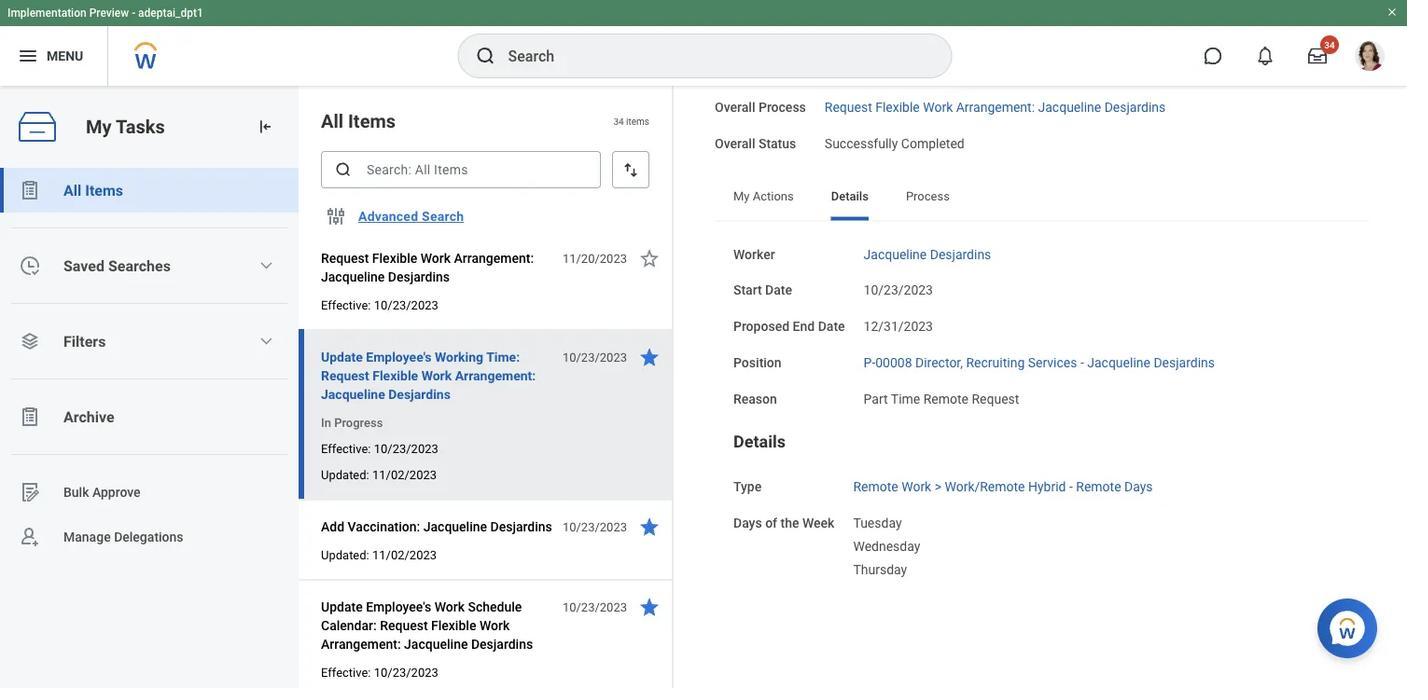 Task type: describe. For each thing, give the bounding box(es) containing it.
successfully
[[825, 136, 898, 152]]

successfully completed
[[825, 136, 965, 152]]

clipboard image for archive
[[19, 406, 41, 428]]

saved searches button
[[0, 244, 299, 288]]

bulk approve
[[63, 485, 141, 500]]

34 for 34 items
[[614, 116, 624, 127]]

tuesday
[[853, 516, 902, 532]]

- inside menu banner
[[132, 7, 135, 20]]

my actions
[[734, 190, 794, 204]]

update for update employee's work schedule calendar: request flexible work arrangement: jacqueline desjardins
[[321, 600, 363, 615]]

desjardins inside request flexible work arrangement: jacqueline desjardins
[[388, 269, 450, 285]]

all items inside the all items button
[[63, 182, 123, 199]]

request flexible work arrangement: jacqueline desjardins inside button
[[321, 251, 534, 285]]

tuesday element
[[853, 513, 902, 532]]

approve
[[92, 485, 141, 500]]

flexible inside update employee's working time: request flexible work arrangement: jacqueline desjardins
[[373, 368, 418, 384]]

2 updated: from the top
[[321, 548, 369, 562]]

34 button
[[1297, 35, 1339, 77]]

items inside button
[[85, 182, 123, 199]]

my for my tasks
[[86, 116, 112, 138]]

star image for update employee's work schedule calendar: request flexible work arrangement: jacqueline desjardins
[[638, 596, 661, 619]]

update for update employee's working time: request flexible work arrangement: jacqueline desjardins
[[321, 350, 363, 365]]

part time remote request
[[864, 392, 1020, 407]]

thursday
[[853, 563, 907, 578]]

proposed
[[734, 319, 790, 335]]

in
[[321, 416, 331, 430]]

manage delegations
[[63, 530, 183, 545]]

search
[[422, 209, 464, 224]]

p-
[[864, 356, 876, 371]]

effective: for request flexible work arrangement: jacqueline desjardins
[[321, 298, 371, 312]]

2 effective: 10/23/2023 from the top
[[321, 442, 439, 456]]

recruiting
[[966, 356, 1025, 371]]

employee's for request
[[366, 600, 431, 615]]

worker
[[734, 247, 775, 263]]

all items inside item list element
[[321, 110, 396, 132]]

the
[[781, 516, 799, 532]]

clock check image
[[19, 255, 41, 277]]

0 horizontal spatial process
[[759, 100, 806, 116]]

sort image
[[622, 161, 640, 179]]

tab list containing my actions
[[715, 176, 1370, 221]]

menu banner
[[0, 0, 1407, 86]]

34 items
[[614, 116, 650, 127]]

desjardins inside update employee's working time: request flexible work arrangement: jacqueline desjardins
[[388, 387, 451, 402]]

profile logan mcneil image
[[1355, 41, 1385, 75]]

thursday element
[[853, 559, 907, 578]]

p-00008 director, recruiting services - jacqueline desjardins
[[864, 356, 1215, 371]]

week
[[803, 516, 835, 532]]

star image for request flexible work arrangement: jacqueline desjardins
[[638, 247, 661, 270]]

working
[[435, 350, 484, 365]]

12/31/2023
[[864, 319, 933, 335]]

manage delegations link
[[0, 515, 299, 560]]

all inside button
[[63, 182, 81, 199]]

hybrid
[[1029, 480, 1066, 496]]

1 horizontal spatial details
[[831, 190, 869, 204]]

1 vertical spatial days
[[734, 516, 762, 532]]

add
[[321, 519, 345, 535]]

items selected list
[[853, 513, 950, 579]]

advanced search
[[358, 209, 464, 224]]

overall for overall status
[[715, 136, 755, 152]]

in progress
[[321, 416, 383, 430]]

details inside group
[[734, 433, 786, 453]]

all inside item list element
[[321, 110, 344, 132]]

jacqueline inside update employee's working time: request flexible work arrangement: jacqueline desjardins
[[321, 387, 385, 402]]

jacqueline desjardins
[[864, 247, 992, 263]]

filters button
[[0, 319, 299, 364]]

archive
[[63, 408, 114, 426]]

implementation preview -   adeptai_dpt1
[[7, 7, 203, 20]]

schedule
[[468, 600, 522, 615]]

11/20/2023
[[563, 252, 627, 266]]

menu
[[47, 48, 83, 64]]

request down configure icon at the top of page
[[321, 251, 369, 266]]

all items button
[[0, 168, 299, 213]]

update employee's work schedule calendar: request flexible work arrangement: jacqueline desjardins button
[[321, 596, 553, 656]]

2 updated: 11/02/2023 from the top
[[321, 548, 437, 562]]

1 horizontal spatial process
[[906, 190, 950, 204]]

bulk
[[63, 485, 89, 500]]

calendar:
[[321, 618, 377, 634]]

of
[[765, 516, 778, 532]]

part time remote request element
[[864, 388, 1020, 407]]

close environment banner image
[[1387, 7, 1398, 18]]

user plus image
[[19, 526, 41, 549]]

update employee's working time: request flexible work arrangement: jacqueline desjardins
[[321, 350, 536, 402]]

rename image
[[19, 482, 41, 504]]

director,
[[916, 356, 963, 371]]

effective: 10/23/2023 for flexible
[[321, 298, 439, 312]]

chevron down image for filters
[[259, 334, 274, 349]]

preview
[[89, 7, 129, 20]]

overall status element
[[825, 125, 965, 153]]

items inside item list element
[[348, 110, 396, 132]]

filters
[[63, 333, 106, 350]]

overall for overall process
[[715, 100, 755, 116]]

menu button
[[0, 26, 108, 86]]

Search: All Items text field
[[321, 151, 601, 189]]

list containing all items
[[0, 168, 299, 560]]

jacqueline desjardins link
[[864, 243, 992, 263]]

request up successfully on the right of the page
[[825, 100, 872, 116]]

item list element
[[299, 86, 674, 689]]

>
[[935, 480, 942, 496]]

2 11/02/2023 from the top
[[372, 548, 437, 562]]

implementation
[[7, 7, 87, 20]]

delegations
[[114, 530, 183, 545]]

star image for update employee's working time: request flexible work arrangement: jacqueline desjardins
[[638, 346, 661, 369]]

jacqueline inside request flexible work arrangement: jacqueline desjardins
[[321, 269, 385, 285]]

request flexible work arrangement: jacqueline desjardins button
[[321, 247, 553, 288]]

items
[[626, 116, 650, 127]]

update employee's working time: request flexible work arrangement: jacqueline desjardins button
[[321, 346, 553, 406]]

adeptai_dpt1
[[138, 7, 203, 20]]

Search Workday  search field
[[508, 35, 913, 77]]

progress
[[334, 416, 383, 430]]

employee's for flexible
[[366, 350, 432, 365]]

34 for 34
[[1325, 39, 1335, 50]]



Task type: vqa. For each thing, say whether or not it's contained in the screenshot.
right 34
yes



Task type: locate. For each thing, give the bounding box(es) containing it.
employee's inside update employee's working time: request flexible work arrangement: jacqueline desjardins
[[366, 350, 432, 365]]

0 vertical spatial updated: 11/02/2023
[[321, 468, 437, 482]]

0 horizontal spatial 34
[[614, 116, 624, 127]]

1 vertical spatial overall
[[715, 136, 755, 152]]

1 vertical spatial all
[[63, 182, 81, 199]]

00008
[[876, 356, 912, 371]]

1 vertical spatial 34
[[614, 116, 624, 127]]

work left schedule
[[435, 600, 465, 615]]

clipboard image inside archive button
[[19, 406, 41, 428]]

details button
[[734, 433, 786, 453]]

clipboard image up clock check image
[[19, 179, 41, 202]]

update up in progress
[[321, 350, 363, 365]]

clipboard image left 'archive'
[[19, 406, 41, 428]]

items
[[348, 110, 396, 132], [85, 182, 123, 199]]

star image for add vaccination: jacqueline desjardins
[[638, 516, 661, 539]]

days right hybrid
[[1125, 480, 1153, 496]]

- right hybrid
[[1070, 480, 1073, 496]]

flexible inside request flexible work arrangement: jacqueline desjardins
[[372, 251, 417, 266]]

0 vertical spatial all items
[[321, 110, 396, 132]]

desjardins
[[1105, 100, 1166, 116], [930, 247, 992, 263], [388, 269, 450, 285], [1154, 356, 1215, 371], [388, 387, 451, 402], [491, 519, 552, 535], [471, 637, 533, 652]]

updated:
[[321, 468, 369, 482], [321, 548, 369, 562]]

1 chevron down image from the top
[[259, 259, 274, 273]]

0 vertical spatial -
[[132, 7, 135, 20]]

manage
[[63, 530, 111, 545]]

work down schedule
[[480, 618, 510, 634]]

0 horizontal spatial days
[[734, 516, 762, 532]]

2 effective: from the top
[[321, 442, 371, 456]]

perspective image
[[19, 330, 41, 353]]

days inside remote work > work/remote hybrid - remote days 'link'
[[1125, 480, 1153, 496]]

- for type
[[1070, 480, 1073, 496]]

effective: 10/23/2023 for employee's
[[321, 666, 439, 680]]

0 horizontal spatial all items
[[63, 182, 123, 199]]

1 vertical spatial star image
[[638, 346, 661, 369]]

search image
[[475, 45, 497, 67]]

0 horizontal spatial request flexible work arrangement: jacqueline desjardins
[[321, 251, 534, 285]]

p-00008 director, recruiting services - jacqueline desjardins link
[[864, 352, 1215, 371]]

remote down director,
[[924, 392, 969, 407]]

overall process
[[715, 100, 806, 116]]

1 horizontal spatial -
[[1070, 480, 1073, 496]]

start
[[734, 283, 762, 299]]

tab list
[[715, 176, 1370, 221]]

clipboard image for all items
[[19, 179, 41, 202]]

advanced
[[358, 209, 418, 224]]

1 vertical spatial updated:
[[321, 548, 369, 562]]

process up the status
[[759, 100, 806, 116]]

1 horizontal spatial all items
[[321, 110, 396, 132]]

1 horizontal spatial 34
[[1325, 39, 1335, 50]]

saved
[[63, 257, 104, 275]]

34 inside button
[[1325, 39, 1335, 50]]

2 horizontal spatial -
[[1081, 356, 1084, 371]]

chevron down image inside saved searches dropdown button
[[259, 259, 274, 273]]

request flexible work arrangement: jacqueline desjardins up completed
[[825, 100, 1166, 116]]

- for position
[[1081, 356, 1084, 371]]

effective: 10/23/2023 down request flexible work arrangement: jacqueline desjardins button
[[321, 298, 439, 312]]

request flexible work arrangement: jacqueline desjardins down search
[[321, 251, 534, 285]]

advanced search button
[[351, 198, 472, 235]]

0 vertical spatial date
[[765, 283, 792, 299]]

1 star image from the top
[[638, 516, 661, 539]]

1 vertical spatial process
[[906, 190, 950, 204]]

0 horizontal spatial remote
[[853, 480, 899, 496]]

desjardins inside update employee's work schedule calendar: request flexible work arrangement: jacqueline desjardins
[[471, 637, 533, 652]]

overall
[[715, 100, 755, 116], [715, 136, 755, 152]]

0 horizontal spatial my
[[86, 116, 112, 138]]

1 updated: 11/02/2023 from the top
[[321, 468, 437, 482]]

start date element
[[864, 272, 933, 300]]

update inside update employee's working time: request flexible work arrangement: jacqueline desjardins
[[321, 350, 363, 365]]

1 effective: from the top
[[321, 298, 371, 312]]

request
[[825, 100, 872, 116], [321, 251, 369, 266], [321, 368, 369, 384], [972, 392, 1020, 407], [380, 618, 428, 634]]

0 vertical spatial effective:
[[321, 298, 371, 312]]

details group
[[734, 432, 1351, 579]]

10/23/2023
[[864, 283, 933, 299], [374, 298, 439, 312], [563, 350, 627, 364], [374, 442, 439, 456], [563, 520, 627, 534], [563, 601, 627, 615], [374, 666, 439, 680]]

0 vertical spatial items
[[348, 110, 396, 132]]

1 vertical spatial employee's
[[366, 600, 431, 615]]

0 horizontal spatial details
[[734, 433, 786, 453]]

request flexible work arrangement: jacqueline desjardins
[[825, 100, 1166, 116], [321, 251, 534, 285]]

star image
[[638, 247, 661, 270], [638, 346, 661, 369]]

1 vertical spatial date
[[818, 319, 845, 335]]

1 horizontal spatial date
[[818, 319, 845, 335]]

34 left 'profile logan mcneil' icon at the right top
[[1325, 39, 1335, 50]]

0 vertical spatial updated:
[[321, 468, 369, 482]]

11/02/2023 up vaccination:
[[372, 468, 437, 482]]

1 horizontal spatial items
[[348, 110, 396, 132]]

remote work > work/remote hybrid - remote days link
[[853, 477, 1153, 496]]

work inside update employee's working time: request flexible work arrangement: jacqueline desjardins
[[422, 368, 452, 384]]

0 vertical spatial overall
[[715, 100, 755, 116]]

details down reason
[[734, 433, 786, 453]]

- right preview
[[132, 7, 135, 20]]

services
[[1028, 356, 1077, 371]]

searches
[[108, 257, 171, 275]]

tasks
[[116, 116, 165, 138]]

34 inside item list element
[[614, 116, 624, 127]]

proposed end date element
[[864, 308, 933, 336]]

request up in progress
[[321, 368, 369, 384]]

11/02/2023
[[372, 468, 437, 482], [372, 548, 437, 562]]

my
[[86, 116, 112, 138], [734, 190, 750, 204]]

saved searches
[[63, 257, 171, 275]]

request flexible work arrangement: jacqueline desjardins link
[[825, 96, 1166, 116]]

2 star image from the top
[[638, 596, 661, 619]]

remote up tuesday element
[[853, 480, 899, 496]]

my left tasks
[[86, 116, 112, 138]]

work down the working
[[422, 368, 452, 384]]

time:
[[486, 350, 520, 365]]

- right services
[[1081, 356, 1084, 371]]

0 vertical spatial my
[[86, 116, 112, 138]]

34
[[1325, 39, 1335, 50], [614, 116, 624, 127]]

date right end
[[818, 319, 845, 335]]

1 effective: 10/23/2023 from the top
[[321, 298, 439, 312]]

flexible down schedule
[[431, 618, 476, 634]]

effective: down in progress
[[321, 442, 371, 456]]

effective: down configure icon at the top of page
[[321, 298, 371, 312]]

0 vertical spatial request flexible work arrangement: jacqueline desjardins
[[825, 100, 1166, 116]]

process
[[759, 100, 806, 116], [906, 190, 950, 204]]

0 vertical spatial days
[[1125, 480, 1153, 496]]

0 vertical spatial update
[[321, 350, 363, 365]]

date right start
[[765, 283, 792, 299]]

0 vertical spatial process
[[759, 100, 806, 116]]

start date
[[734, 283, 792, 299]]

flexible up overall status element
[[876, 100, 920, 116]]

completed
[[901, 136, 965, 152]]

arrangement: down time: at the bottom left
[[455, 368, 536, 384]]

notifications large image
[[1256, 47, 1275, 65]]

2 chevron down image from the top
[[259, 334, 274, 349]]

0 vertical spatial star image
[[638, 247, 661, 270]]

wednesday element
[[853, 536, 921, 555]]

archive button
[[0, 395, 299, 440]]

3 effective: from the top
[[321, 666, 371, 680]]

0 vertical spatial clipboard image
[[19, 179, 41, 202]]

status
[[759, 136, 796, 152]]

work inside 'link'
[[902, 480, 932, 496]]

employee's inside update employee's work schedule calendar: request flexible work arrangement: jacqueline desjardins
[[366, 600, 431, 615]]

updated: 11/02/2023 down vaccination:
[[321, 548, 437, 562]]

work
[[923, 100, 953, 116], [421, 251, 451, 266], [422, 368, 452, 384], [902, 480, 932, 496], [435, 600, 465, 615], [480, 618, 510, 634]]

3 effective: 10/23/2023 from the top
[[321, 666, 439, 680]]

jacqueline
[[1038, 100, 1102, 116], [864, 247, 927, 263], [321, 269, 385, 285], [1088, 356, 1151, 371], [321, 387, 385, 402], [423, 519, 487, 535], [404, 637, 468, 652]]

effective: 10/23/2023 down calendar:
[[321, 666, 439, 680]]

work inside request flexible work arrangement: jacqueline desjardins
[[421, 251, 451, 266]]

2 vertical spatial effective: 10/23/2023
[[321, 666, 439, 680]]

overall left the status
[[715, 136, 755, 152]]

1 update from the top
[[321, 350, 363, 365]]

all items down my tasks
[[63, 182, 123, 199]]

flexible inside update employee's work schedule calendar: request flexible work arrangement: jacqueline desjardins
[[431, 618, 476, 634]]

reason
[[734, 392, 777, 407]]

transformation import image
[[256, 118, 274, 136]]

1 horizontal spatial my
[[734, 190, 750, 204]]

inbox large image
[[1309, 47, 1327, 65]]

1 11/02/2023 from the top
[[372, 468, 437, 482]]

arrangement: inside update employee's working time: request flexible work arrangement: jacqueline desjardins
[[455, 368, 536, 384]]

position
[[734, 356, 782, 371]]

items up search icon
[[348, 110, 396, 132]]

list
[[0, 168, 299, 560]]

0 vertical spatial details
[[831, 190, 869, 204]]

1 vertical spatial effective:
[[321, 442, 371, 456]]

1 vertical spatial my
[[734, 190, 750, 204]]

my tasks
[[86, 116, 165, 138]]

1 horizontal spatial all
[[321, 110, 344, 132]]

1 vertical spatial all items
[[63, 182, 123, 199]]

all up search icon
[[321, 110, 344, 132]]

2 update from the top
[[321, 600, 363, 615]]

update inside update employee's work schedule calendar: request flexible work arrangement: jacqueline desjardins
[[321, 600, 363, 615]]

vaccination:
[[348, 519, 420, 535]]

1 vertical spatial chevron down image
[[259, 334, 274, 349]]

1 horizontal spatial request flexible work arrangement: jacqueline desjardins
[[825, 100, 1166, 116]]

all
[[321, 110, 344, 132], [63, 182, 81, 199]]

configure image
[[325, 205, 347, 228]]

arrangement:
[[956, 100, 1035, 116], [454, 251, 534, 266], [455, 368, 536, 384], [321, 637, 401, 652]]

my for my actions
[[734, 190, 750, 204]]

clipboard image
[[19, 179, 41, 202], [19, 406, 41, 428]]

1 overall from the top
[[715, 100, 755, 116]]

arrangement: down search
[[454, 251, 534, 266]]

0 horizontal spatial -
[[132, 7, 135, 20]]

chevron down image for saved searches
[[259, 259, 274, 273]]

all items up search icon
[[321, 110, 396, 132]]

2 overall from the top
[[715, 136, 755, 152]]

chevron down image inside filters dropdown button
[[259, 334, 274, 349]]

flexible up progress
[[373, 368, 418, 384]]

1 horizontal spatial remote
[[924, 392, 969, 407]]

0 vertical spatial 34
[[1325, 39, 1335, 50]]

1 vertical spatial update
[[321, 600, 363, 615]]

0 vertical spatial chevron down image
[[259, 259, 274, 273]]

updated: down in progress
[[321, 468, 369, 482]]

1 vertical spatial updated: 11/02/2023
[[321, 548, 437, 562]]

effective: down calendar:
[[321, 666, 371, 680]]

0 vertical spatial employee's
[[366, 350, 432, 365]]

0 vertical spatial all
[[321, 110, 344, 132]]

request right calendar:
[[380, 618, 428, 634]]

arrangement: inside 'request flexible work arrangement: jacqueline desjardins' link
[[956, 100, 1035, 116]]

jacqueline inside update employee's work schedule calendar: request flexible work arrangement: jacqueline desjardins
[[404, 637, 468, 652]]

request inside update employee's working time: request flexible work arrangement: jacqueline desjardins
[[321, 368, 369, 384]]

work left >
[[902, 480, 932, 496]]

2 clipboard image from the top
[[19, 406, 41, 428]]

add vaccination: jacqueline desjardins
[[321, 519, 552, 535]]

process down completed
[[906, 190, 950, 204]]

update employee's work schedule calendar: request flexible work arrangement: jacqueline desjardins
[[321, 600, 533, 652]]

chevron down image
[[259, 259, 274, 273], [259, 334, 274, 349]]

proposed end date
[[734, 319, 845, 335]]

0 vertical spatial effective: 10/23/2023
[[321, 298, 439, 312]]

1 vertical spatial details
[[734, 433, 786, 453]]

0 vertical spatial 11/02/2023
[[372, 468, 437, 482]]

part
[[864, 392, 888, 407]]

actions
[[753, 190, 794, 204]]

my left actions
[[734, 190, 750, 204]]

arrangement: inside update employee's work schedule calendar: request flexible work arrangement: jacqueline desjardins
[[321, 637, 401, 652]]

2 employee's from the top
[[366, 600, 431, 615]]

all up saved
[[63, 182, 81, 199]]

arrangement: up completed
[[956, 100, 1035, 116]]

2 vertical spatial -
[[1070, 480, 1073, 496]]

2 star image from the top
[[638, 346, 661, 369]]

1 vertical spatial star image
[[638, 596, 661, 619]]

1 vertical spatial request flexible work arrangement: jacqueline desjardins
[[321, 251, 534, 285]]

11/02/2023 down vaccination:
[[372, 548, 437, 562]]

days left of
[[734, 516, 762, 532]]

type
[[734, 480, 762, 496]]

0 horizontal spatial items
[[85, 182, 123, 199]]

updated: down add
[[321, 548, 369, 562]]

1 employee's from the top
[[366, 350, 432, 365]]

0 horizontal spatial all
[[63, 182, 81, 199]]

1 vertical spatial items
[[85, 182, 123, 199]]

update up calendar:
[[321, 600, 363, 615]]

1 updated: from the top
[[321, 468, 369, 482]]

employee's left the working
[[366, 350, 432, 365]]

work/remote
[[945, 480, 1025, 496]]

flexible down advanced
[[372, 251, 417, 266]]

1 vertical spatial -
[[1081, 356, 1084, 371]]

work down search
[[421, 251, 451, 266]]

0 vertical spatial star image
[[638, 516, 661, 539]]

remote work > work/remote hybrid - remote days
[[853, 480, 1153, 496]]

- inside 'link'
[[1070, 480, 1073, 496]]

wednesday
[[853, 540, 921, 555]]

1 clipboard image from the top
[[19, 179, 41, 202]]

details
[[831, 190, 869, 204], [734, 433, 786, 453]]

1 vertical spatial effective: 10/23/2023
[[321, 442, 439, 456]]

overall status
[[715, 136, 796, 152]]

arrangement: inside request flexible work arrangement: jacqueline desjardins
[[454, 251, 534, 266]]

1 horizontal spatial days
[[1125, 480, 1153, 496]]

bulk approve link
[[0, 470, 299, 515]]

1 vertical spatial clipboard image
[[19, 406, 41, 428]]

employee's up calendar:
[[366, 600, 431, 615]]

time
[[891, 392, 920, 407]]

remote right hybrid
[[1076, 480, 1121, 496]]

2 horizontal spatial remote
[[1076, 480, 1121, 496]]

employee's
[[366, 350, 432, 365], [366, 600, 431, 615]]

effective: for update employee's work schedule calendar: request flexible work arrangement: jacqueline desjardins
[[321, 666, 371, 680]]

items down my tasks
[[85, 182, 123, 199]]

34 left items
[[614, 116, 624, 127]]

details down successfully on the right of the page
[[831, 190, 869, 204]]

remote
[[924, 392, 969, 407], [853, 480, 899, 496], [1076, 480, 1121, 496]]

update
[[321, 350, 363, 365], [321, 600, 363, 615]]

clipboard image inside the all items button
[[19, 179, 41, 202]]

-
[[132, 7, 135, 20], [1081, 356, 1084, 371], [1070, 480, 1073, 496]]

days of the week
[[734, 516, 835, 532]]

1 star image from the top
[[638, 247, 661, 270]]

effective: 10/23/2023 down progress
[[321, 442, 439, 456]]

overall up overall status
[[715, 100, 755, 116]]

2 vertical spatial effective:
[[321, 666, 371, 680]]

add vaccination: jacqueline desjardins button
[[321, 516, 553, 539]]

work up completed
[[923, 100, 953, 116]]

0 horizontal spatial date
[[765, 283, 792, 299]]

end
[[793, 319, 815, 335]]

search image
[[334, 161, 353, 179]]

updated: 11/02/2023 up vaccination:
[[321, 468, 437, 482]]

justify image
[[17, 45, 39, 67]]

request down "recruiting"
[[972, 392, 1020, 407]]

my tasks element
[[0, 86, 299, 689]]

1 vertical spatial 11/02/2023
[[372, 548, 437, 562]]

arrangement: down calendar:
[[321, 637, 401, 652]]

effective:
[[321, 298, 371, 312], [321, 442, 371, 456], [321, 666, 371, 680]]

star image
[[638, 516, 661, 539], [638, 596, 661, 619]]

request inside update employee's work schedule calendar: request flexible work arrangement: jacqueline desjardins
[[380, 618, 428, 634]]



